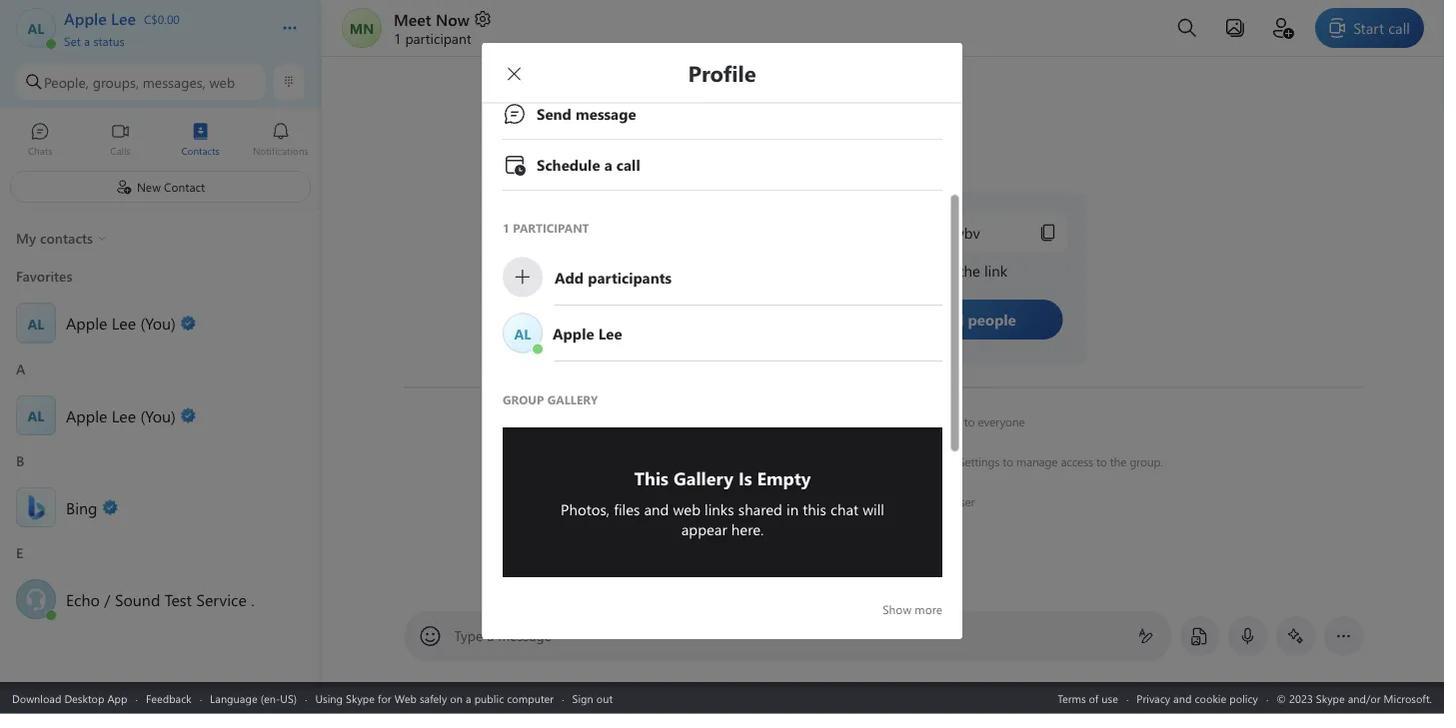 Task type: vqa. For each thing, say whether or not it's contained in the screenshot.
the use
yes



Task type: locate. For each thing, give the bounding box(es) containing it.
cookie
[[1195, 691, 1227, 706]]

echo / sound test service .
[[66, 589, 255, 610]]

everyone
[[978, 414, 1025, 430]]

visible
[[930, 414, 961, 430]]

policy
[[1230, 691, 1259, 706]]

go
[[892, 454, 907, 470]]

app
[[107, 691, 127, 706]]

1 vertical spatial apple lee (you)
[[66, 405, 176, 426]]

enabled
[[657, 454, 698, 470]]

joining
[[701, 454, 736, 470]]

apple lee (you) for a "group"
[[66, 405, 176, 426]]

(you)
[[140, 312, 176, 334], [140, 405, 176, 426]]

apple lee (you) for favorites group at the left top of page
[[66, 312, 176, 334]]

sign
[[572, 691, 594, 706]]

lee inside a "group"
[[112, 405, 136, 426]]

today heading
[[403, 365, 1363, 401]]

a left link. at the bottom of the page
[[859, 454, 865, 470]]

apple lee (you) up "b" group
[[66, 405, 176, 426]]

0 vertical spatial (you)
[[140, 312, 176, 334]]

user
[[954, 494, 975, 510]]

their
[[891, 494, 914, 510]]

safely
[[420, 691, 447, 706]]

sign out
[[572, 691, 613, 706]]

0 horizontal spatial the
[[848, 414, 864, 430]]

(you) inside a "group"
[[140, 405, 176, 426]]

to right role
[[940, 494, 951, 510]]

manage
[[1017, 454, 1058, 470]]

to right access on the bottom right
[[1097, 454, 1107, 470]]

1 (you) from the top
[[140, 312, 176, 334]]

access
[[1061, 454, 1094, 470]]

0 vertical spatial the
[[848, 414, 864, 430]]

apple lee (you)
[[66, 312, 176, 334], [66, 405, 176, 426]]

a
[[84, 32, 90, 48], [859, 454, 865, 470], [487, 627, 494, 645], [466, 691, 472, 706]]

(you) inside favorites group
[[140, 312, 176, 334]]

apple inside a "group"
[[66, 405, 107, 426]]

the left the chat
[[848, 414, 864, 430]]

a inside "button"
[[84, 32, 90, 48]]

echo
[[66, 589, 100, 610]]

2 apple lee (you) from the top
[[66, 405, 176, 426]]

0 vertical spatial apple lee (you)
[[66, 312, 176, 334]]

set a status
[[64, 32, 125, 48]]

apple
[[66, 312, 107, 334], [66, 405, 107, 426], [741, 414, 771, 430], [791, 494, 821, 510]]

1 horizontal spatial the
[[1111, 454, 1127, 470]]

status
[[93, 32, 125, 48]]

apple lee (you) inside a "group"
[[66, 405, 176, 426]]

to right settings
[[1003, 454, 1014, 470]]

(you) up a "group"
[[140, 312, 176, 334]]

tab list
[[0, 113, 321, 168]]

language
[[210, 691, 258, 706]]

2 (you) from the top
[[140, 405, 176, 426]]

type
[[454, 627, 483, 645]]

a right set
[[84, 32, 90, 48]]

lee
[[112, 312, 136, 334], [112, 405, 136, 426], [774, 414, 792, 430], [825, 494, 842, 510]]

set a status button
[[64, 28, 262, 48]]

apple lee (you) up a "group"
[[66, 312, 176, 334]]

lee up "b" group
[[112, 405, 136, 426]]

1 apple lee (you) from the top
[[66, 312, 176, 334]]

language (en-us) link
[[210, 691, 297, 706]]

conversation
[[760, 454, 826, 470]]

meet now button
[[394, 8, 493, 29]]

skype
[[346, 691, 375, 706]]

/
[[104, 589, 111, 610]]

group.
[[1130, 454, 1164, 470]]

(you) for a "group"
[[140, 405, 176, 426]]

Type a message text field
[[455, 627, 1122, 647]]

enabled joining this conversation using a link. go to group settings to manage access to the group.
[[654, 454, 1164, 470]]

to right go
[[910, 454, 921, 470]]

out
[[597, 691, 613, 706]]

(you) up "b" group
[[140, 405, 176, 426]]

e group
[[0, 537, 321, 629]]

group settings heading
[[502, 632, 603, 658]]

lee up a "group"
[[112, 312, 136, 334]]

updated
[[845, 494, 888, 510]]

us)
[[280, 691, 297, 706]]

web
[[209, 73, 235, 91]]

b group
[[0, 445, 321, 537]]

people,
[[44, 73, 89, 91]]

the
[[848, 414, 864, 430], [1111, 454, 1127, 470]]

the left group.
[[1111, 454, 1127, 470]]

a group
[[0, 353, 321, 445]]

download
[[12, 691, 61, 706]]

meet now
[[394, 8, 470, 29]]

settings
[[959, 454, 1000, 470]]

to
[[965, 414, 975, 430], [910, 454, 921, 470], [1003, 454, 1014, 470], [1097, 454, 1107, 470], [940, 494, 951, 510]]

terms
[[1058, 691, 1086, 706]]

bing
[[66, 497, 98, 518]]

download desktop app link
[[12, 691, 127, 706]]

for
[[378, 691, 392, 706]]

lee left updated
[[825, 494, 842, 510]]

(en-
[[261, 691, 280, 706]]

1 vertical spatial (you)
[[140, 405, 176, 426]]

made
[[816, 414, 845, 430]]

apple lee (you) inside favorites group
[[66, 312, 176, 334]]



Task type: describe. For each thing, give the bounding box(es) containing it.
set
[[64, 32, 81, 48]]

now
[[436, 8, 470, 29]]

computer
[[507, 691, 554, 706]]

and
[[1174, 691, 1192, 706]]

feedback
[[146, 691, 192, 706]]

use
[[1102, 691, 1119, 706]]

using skype for web safely on a public computer
[[315, 691, 554, 706]]

on
[[450, 691, 463, 706]]

group
[[924, 454, 956, 470]]

history
[[892, 414, 927, 430]]

chat
[[867, 414, 889, 430]]

people, groups, messages, web
[[44, 73, 235, 91]]

lee inside favorites group
[[112, 312, 136, 334]]

privacy and cookie policy link
[[1137, 691, 1259, 706]]

service
[[196, 589, 247, 610]]

(you) for favorites group at the left top of page
[[140, 312, 176, 334]]

using
[[315, 691, 343, 706]]

apple lee updated their role to user
[[791, 494, 975, 510]]

using
[[829, 454, 856, 470]]

1 vertical spatial the
[[1111, 454, 1127, 470]]

lee left has
[[774, 414, 792, 430]]

sound
[[115, 589, 160, 610]]

download desktop app
[[12, 691, 127, 706]]

privacy and cookie policy
[[1137, 691, 1259, 706]]

this
[[739, 454, 757, 470]]

test
[[165, 589, 192, 610]]

apple lee, group
[[492, 306, 952, 361]]

web
[[395, 691, 417, 706]]

a right on
[[466, 691, 472, 706]]

message
[[498, 627, 552, 645]]

sign out link
[[572, 691, 613, 706]]

terms of use link
[[1058, 691, 1119, 706]]

privacy
[[1137, 691, 1171, 706]]

feedback link
[[146, 691, 192, 706]]

language (en-us)
[[210, 691, 297, 706]]

role
[[918, 494, 937, 510]]

apple lee has made the chat history visible to everyone
[[741, 414, 1025, 430]]

of
[[1089, 691, 1099, 706]]

a right "type"
[[487, 627, 494, 645]]

desktop
[[64, 691, 104, 706]]

type a message
[[454, 627, 552, 645]]

.
[[251, 589, 255, 610]]

people, groups, messages, web button
[[16, 64, 265, 100]]

messages,
[[143, 73, 206, 91]]

apple inside favorites group
[[66, 312, 107, 334]]

public
[[475, 691, 504, 706]]

has
[[795, 414, 813, 430]]

link.
[[868, 454, 889, 470]]

using skype for web safely on a public computer link
[[315, 691, 554, 706]]

to right visible
[[965, 414, 975, 430]]

meet
[[394, 8, 432, 29]]

favorites group
[[0, 260, 321, 353]]

groups,
[[93, 73, 139, 91]]

terms of use
[[1058, 691, 1119, 706]]



